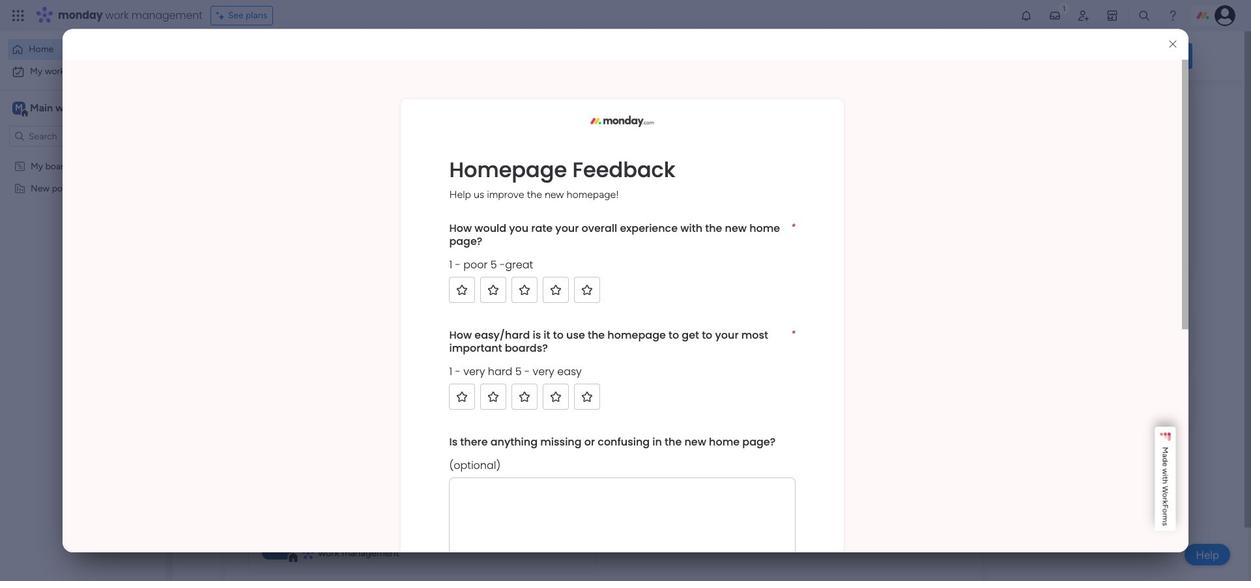 Task type: locate. For each thing, give the bounding box(es) containing it.
v2 user feedback image
[[1008, 48, 1018, 63]]

component image
[[303, 548, 314, 559]]

v2 bolt switch image
[[1110, 49, 1117, 63]]

getting started element
[[998, 311, 1193, 363]]

notifications image
[[1020, 9, 1033, 22]]

workspace image
[[12, 101, 25, 115]]

help center element
[[998, 374, 1193, 426]]

1 vertical spatial option
[[8, 61, 158, 82]]

2 vertical spatial option
[[0, 154, 166, 157]]

update feed image
[[1049, 9, 1062, 22]]

invite members image
[[1078, 9, 1091, 22]]

jacob simon image
[[1215, 5, 1236, 26]]

option
[[8, 39, 158, 60], [8, 61, 158, 82], [0, 154, 166, 157]]

workspace selection element
[[12, 100, 109, 117]]

list box
[[0, 152, 166, 375]]

select product image
[[12, 9, 25, 22]]

see plans image
[[216, 8, 228, 23]]

Search in workspace field
[[27, 129, 109, 144]]

templates image image
[[1009, 98, 1181, 188]]

quick search results list box
[[241, 122, 966, 295]]

1 image
[[1059, 1, 1071, 15]]



Task type: describe. For each thing, give the bounding box(es) containing it.
monday marketplace image
[[1106, 9, 1119, 22]]

search everything image
[[1138, 9, 1151, 22]]

0 vertical spatial option
[[8, 39, 158, 60]]

help image
[[1167, 9, 1180, 22]]

add to favorites image
[[392, 238, 405, 251]]

workspace image
[[262, 528, 293, 560]]

public board image
[[436, 238, 451, 252]]



Task type: vqa. For each thing, say whether or not it's contained in the screenshot.
monday marketplace icon
yes



